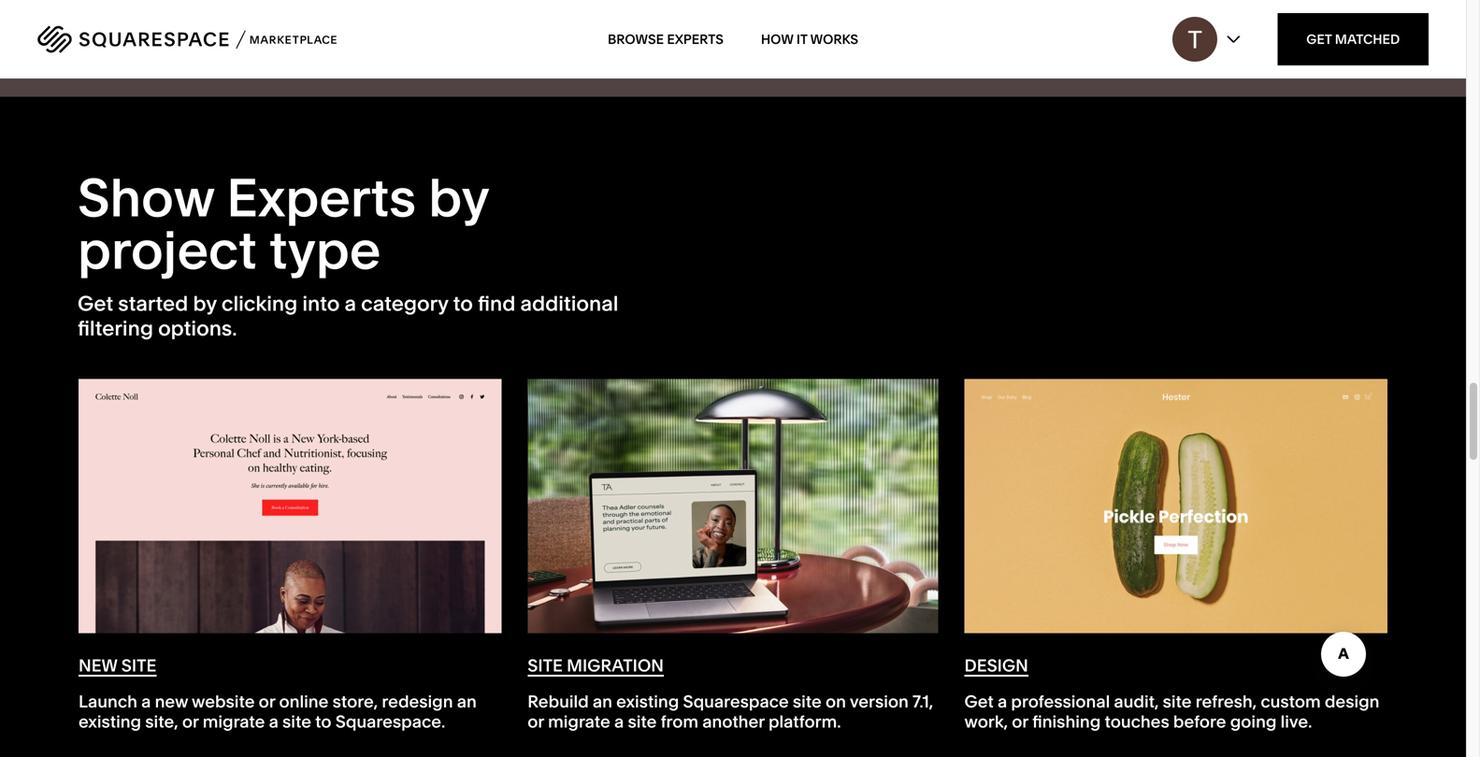 Task type: locate. For each thing, give the bounding box(es) containing it.
0 horizontal spatial migrate
[[203, 712, 265, 733]]

an
[[457, 692, 477, 712], [593, 692, 613, 712]]

or
[[259, 692, 275, 712], [182, 712, 199, 733], [528, 712, 544, 733], [1012, 712, 1029, 733]]

options.
[[158, 316, 237, 341]]

list
[[78, 378, 1402, 758]]

to left the store,
[[315, 712, 332, 733]]

2 horizontal spatial get
[[1307, 31, 1333, 47]]

1 horizontal spatial site
[[528, 656, 563, 676]]

list item
[[78, 378, 515, 758], [515, 378, 952, 758], [952, 378, 1389, 758]]

get matched
[[1307, 31, 1401, 47]]

get left matched
[[1307, 31, 1333, 47]]

get down design
[[965, 692, 994, 712]]

a right into
[[345, 291, 356, 316]]

additional
[[521, 291, 619, 316]]

site
[[793, 692, 822, 712], [1163, 692, 1192, 712], [283, 712, 311, 733], [628, 712, 657, 733]]

another
[[703, 712, 765, 733]]

3 list item from the left
[[952, 378, 1389, 758]]

get inside show experts by project type get started by clicking into a category to find additional filtering options.
[[78, 291, 113, 316]]

0 vertical spatial get
[[1307, 31, 1333, 47]]

a down design
[[998, 692, 1008, 712]]

1 horizontal spatial an
[[593, 692, 613, 712]]

an down site migration
[[593, 692, 613, 712]]

a inside get a professional audit, site refresh, custom design work, or finishing touches before going live.
[[998, 692, 1008, 712]]

2 list item from the left
[[515, 378, 952, 758]]

migrate
[[203, 712, 265, 733], [548, 712, 611, 733]]

launch
[[79, 692, 137, 712]]

get
[[1307, 31, 1333, 47], [78, 291, 113, 316], [965, 692, 994, 712]]

get left started
[[78, 291, 113, 316]]

to left find in the left top of the page
[[453, 291, 473, 316]]

1 vertical spatial to
[[315, 712, 332, 733]]

1 an from the left
[[457, 692, 477, 712]]

how it works link
[[761, 13, 859, 65]]

existing down migration
[[617, 692, 679, 712]]

site right "audit," on the bottom of the page
[[1163, 692, 1192, 712]]

a inside 'rebuild an existing squarespace site on version 7.1, or migrate a site from another platform.'
[[615, 712, 624, 733]]

a down migration
[[615, 712, 624, 733]]

migration
[[567, 656, 664, 676]]

experts
[[667, 31, 724, 47], [227, 166, 416, 230]]

how it works
[[761, 31, 859, 47]]

a left new
[[141, 692, 151, 712]]

0 vertical spatial by
[[429, 166, 489, 230]]

get for get a professional audit, site refresh, custom design work, or finishing touches before going live.
[[965, 692, 994, 712]]

browse experts
[[608, 31, 724, 47]]

existing inside launch a new website or online store, redesign an existing site, or migrate a site to squarespace.
[[79, 712, 141, 733]]

list item containing site migration
[[515, 378, 952, 758]]

migrate right new
[[203, 712, 265, 733]]

1 horizontal spatial to
[[453, 291, 473, 316]]

2 vertical spatial get
[[965, 692, 994, 712]]

2 an from the left
[[593, 692, 613, 712]]

a
[[345, 291, 356, 316], [141, 692, 151, 712], [998, 692, 1008, 712], [269, 712, 279, 733], [615, 712, 624, 733]]

existing
[[617, 692, 679, 712], [79, 712, 141, 733]]

get matched link
[[1278, 13, 1429, 65]]

1 site from the left
[[121, 656, 157, 676]]

new
[[79, 656, 117, 676]]

2 site from the left
[[528, 656, 563, 676]]

design
[[965, 656, 1029, 676]]

squarespace
[[683, 692, 789, 712]]

site
[[121, 656, 157, 676], [528, 656, 563, 676]]

a left the online
[[269, 712, 279, 733]]

existing left site,
[[79, 712, 141, 733]]

1 vertical spatial get
[[78, 291, 113, 316]]

0 horizontal spatial get
[[78, 291, 113, 316]]

site left from
[[628, 712, 657, 733]]

experts inside show experts by project type get started by clicking into a category to find additional filtering options.
[[227, 166, 416, 230]]

into
[[302, 291, 340, 316]]

or right work,
[[1012, 712, 1029, 733]]

1 horizontal spatial experts
[[667, 31, 724, 47]]

1 horizontal spatial migrate
[[548, 712, 611, 733]]

to inside show experts by project type get started by clicking into a category to find additional filtering options.
[[453, 291, 473, 316]]

an inside launch a new website or online store, redesign an existing site, or migrate a site to squarespace.
[[457, 692, 477, 712]]

site right new
[[121, 656, 157, 676]]

site up rebuild in the left of the page
[[528, 656, 563, 676]]

existing inside 'rebuild an existing squarespace site on version 7.1, or migrate a site from another platform.'
[[617, 692, 679, 712]]

0 horizontal spatial site
[[121, 656, 157, 676]]

live.
[[1281, 712, 1313, 733]]

by
[[429, 166, 489, 230], [193, 291, 217, 316]]

get for get matched
[[1307, 31, 1333, 47]]

1 vertical spatial experts
[[227, 166, 416, 230]]

going
[[1231, 712, 1277, 733]]

0 horizontal spatial to
[[315, 712, 332, 733]]

1 horizontal spatial by
[[429, 166, 489, 230]]

1 horizontal spatial existing
[[617, 692, 679, 712]]

from
[[661, 712, 699, 733]]

squarespace.
[[336, 712, 446, 733]]

matched
[[1336, 31, 1401, 47]]

design
[[1325, 692, 1380, 712]]

0 vertical spatial experts
[[667, 31, 724, 47]]

to
[[453, 291, 473, 316], [315, 712, 332, 733]]

an inside 'rebuild an existing squarespace site on version 7.1, or migrate a site from another platform.'
[[593, 692, 613, 712]]

1 migrate from the left
[[203, 712, 265, 733]]

0 horizontal spatial experts
[[227, 166, 416, 230]]

work,
[[965, 712, 1008, 733]]

migrate down site migration
[[548, 712, 611, 733]]

get inside get a professional audit, site refresh, custom design work, or finishing touches before going live.
[[965, 692, 994, 712]]

experts for browse
[[667, 31, 724, 47]]

find
[[478, 291, 516, 316]]

0 horizontal spatial by
[[193, 291, 217, 316]]

version
[[850, 692, 909, 712]]

new site
[[79, 656, 157, 676]]

show experts by project type get started by clicking into a category to find additional filtering options.
[[78, 166, 619, 341]]

site left the store,
[[283, 712, 311, 733]]

2 migrate from the left
[[548, 712, 611, 733]]

website
[[192, 692, 255, 712]]

store,
[[333, 692, 378, 712]]

0 horizontal spatial existing
[[79, 712, 141, 733]]

redesign
[[382, 692, 453, 712]]

1 horizontal spatial get
[[965, 692, 994, 712]]

project
[[78, 218, 257, 283]]

browse
[[608, 31, 664, 47]]

0 horizontal spatial an
[[457, 692, 477, 712]]

rebuild an existing squarespace site on version 7.1, or migrate a site from another platform.
[[528, 692, 934, 733]]

touches
[[1105, 712, 1170, 733]]

rebuild
[[528, 692, 589, 712]]

0 vertical spatial to
[[453, 291, 473, 316]]

finishing
[[1033, 712, 1101, 733]]

or down site migration
[[528, 712, 544, 733]]

1 list item from the left
[[78, 378, 515, 758]]

an right redesign on the left
[[457, 692, 477, 712]]

list item containing design
[[952, 378, 1389, 758]]

get a professional audit, site refresh, custom design work, or finishing touches before going live.
[[965, 692, 1380, 733]]



Task type: describe. For each thing, give the bounding box(es) containing it.
on
[[826, 692, 847, 712]]

or left the online
[[259, 692, 275, 712]]

list containing new site
[[78, 378, 1402, 758]]

browse experts link
[[608, 13, 724, 65]]

list item containing new site
[[78, 378, 515, 758]]

platform.
[[769, 712, 841, 733]]

works
[[811, 31, 859, 47]]

site migration link
[[528, 379, 939, 677]]

1 vertical spatial by
[[193, 291, 217, 316]]

refresh,
[[1196, 692, 1257, 712]]

new
[[155, 692, 188, 712]]

site left on
[[793, 692, 822, 712]]

started
[[118, 291, 188, 316]]

launch a new website or online store, redesign an existing site, or migrate a site to squarespace.
[[79, 692, 477, 733]]

site inside get a professional audit, site refresh, custom design work, or finishing touches before going live.
[[1163, 692, 1192, 712]]

before
[[1174, 712, 1227, 733]]

professional
[[1012, 692, 1111, 712]]

site migration
[[528, 656, 664, 676]]

to inside launch a new website or online store, redesign an existing site, or migrate a site to squarespace.
[[315, 712, 332, 733]]

migrate inside 'rebuild an existing squarespace site on version 7.1, or migrate a site from another platform.'
[[548, 712, 611, 733]]

7.1,
[[913, 692, 934, 712]]

or right site,
[[182, 712, 199, 733]]

it
[[797, 31, 808, 47]]

a inside show experts by project type get started by clicking into a category to find additional filtering options.
[[345, 291, 356, 316]]

site,
[[145, 712, 178, 733]]

show experts by project type heading
[[78, 166, 628, 283]]

site inside launch a new website or online store, redesign an existing site, or migrate a site to squarespace.
[[283, 712, 311, 733]]

filtering
[[78, 316, 153, 341]]

audit,
[[1115, 692, 1159, 712]]

squarespace marketplace image
[[37, 25, 337, 53]]

experts for show
[[227, 166, 416, 230]]

custom
[[1261, 692, 1321, 712]]

migrate inside launch a new website or online store, redesign an existing site, or migrate a site to squarespace.
[[203, 712, 265, 733]]

online
[[279, 692, 329, 712]]

or inside 'rebuild an existing squarespace site on version 7.1, or migrate a site from another platform.'
[[528, 712, 544, 733]]

new site link
[[79, 379, 502, 677]]

show
[[78, 166, 214, 230]]

clicking
[[222, 291, 298, 316]]

how
[[761, 31, 794, 47]]

or inside get a professional audit, site refresh, custom design work, or finishing touches before going live.
[[1012, 712, 1029, 733]]

category
[[361, 291, 449, 316]]

type
[[269, 218, 381, 283]]

design link
[[965, 379, 1388, 677]]



Task type: vqa. For each thing, say whether or not it's contained in the screenshot.
colors,
no



